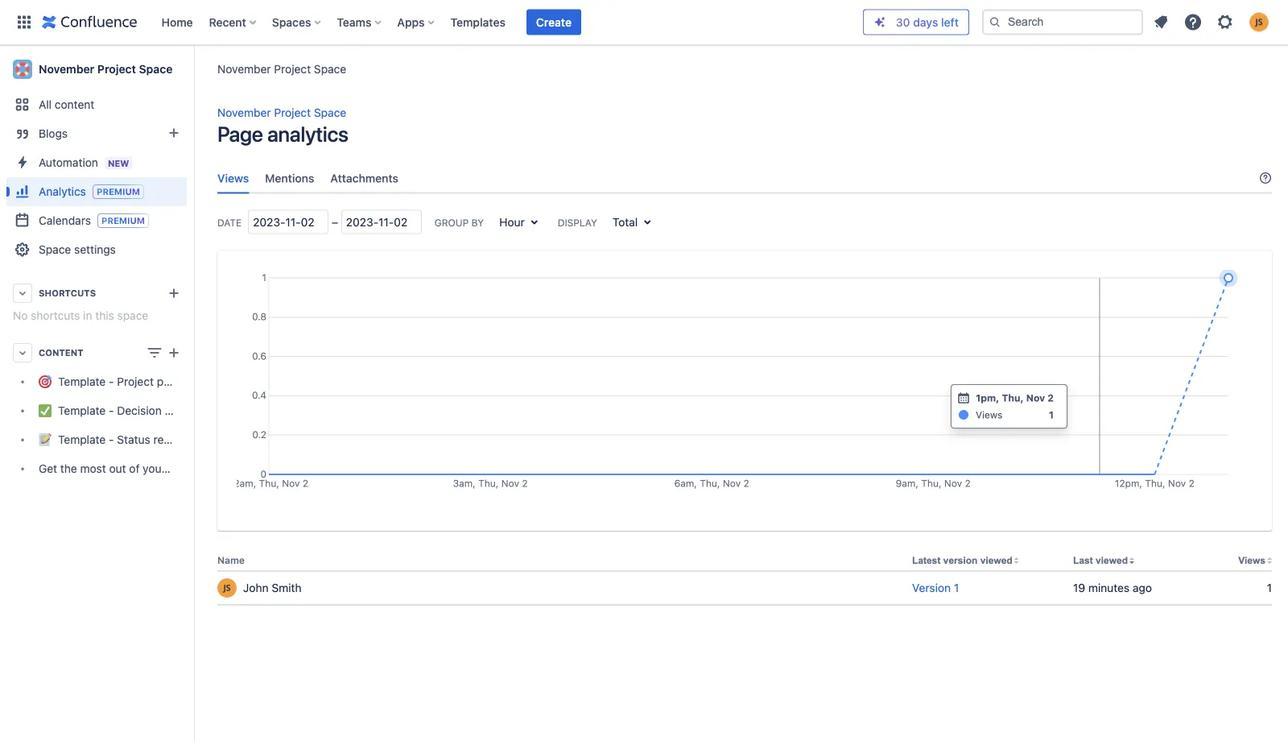 Task type: describe. For each thing, give the bounding box(es) containing it.
content
[[55, 98, 94, 111]]

get
[[39, 462, 57, 475]]

calendars link
[[6, 206, 187, 235]]

Search field
[[983, 9, 1144, 35]]

of
[[129, 462, 140, 475]]

premium icon image
[[874, 16, 887, 29]]

all content link
[[6, 90, 187, 119]]

the
[[60, 462, 77, 475]]

template - decision documentation
[[58, 404, 243, 417]]

template for template - project plan
[[58, 375, 106, 388]]

project down spaces
[[274, 62, 311, 75]]

1 horizontal spatial november project space link
[[217, 61, 347, 77]]

template - project plan
[[58, 375, 179, 388]]

template - decision documentation link
[[6, 396, 243, 425]]

space settings link
[[6, 235, 187, 264]]

help icon image
[[1184, 12, 1203, 32]]

project inside "link"
[[117, 375, 154, 388]]

premium image for analytics
[[92, 184, 144, 199]]

0 horizontal spatial november project space link
[[6, 53, 187, 85]]

out
[[109, 462, 126, 475]]

recent
[[209, 15, 246, 29]]

november project space inside "space" element
[[39, 62, 173, 76]]

shortcuts
[[39, 288, 96, 298]]

recent button
[[204, 9, 262, 35]]

template for template - status report
[[58, 433, 106, 446]]

global element
[[10, 0, 863, 45]]

documentation
[[165, 404, 243, 417]]

create
[[536, 15, 572, 29]]

spaces button
[[267, 9, 327, 35]]

0 vertical spatial space
[[117, 309, 148, 322]]

this
[[95, 309, 114, 322]]

template for template - decision documentation
[[58, 404, 106, 417]]

report
[[153, 433, 185, 446]]

appswitcher icon image
[[14, 12, 34, 32]]

search image
[[989, 16, 1002, 29]]

space settings
[[39, 243, 116, 256]]

1 horizontal spatial space
[[139, 62, 173, 76]]

left
[[942, 15, 959, 29]]

all
[[39, 98, 52, 111]]

apps button
[[393, 9, 441, 35]]

new
[[108, 158, 129, 168]]

get the most out of your team space
[[39, 462, 229, 475]]

1 november project space from the left
[[217, 62, 347, 75]]

your
[[143, 462, 166, 475]]

space element
[[0, 45, 243, 741]]

calendars
[[39, 213, 91, 227]]

blogs
[[39, 127, 68, 140]]

content button
[[6, 338, 187, 367]]

no shortcuts in this space
[[13, 309, 148, 322]]

notification icon image
[[1152, 12, 1171, 32]]

template - project plan link
[[6, 367, 187, 396]]

collapse sidebar image
[[176, 53, 211, 85]]

30 days left
[[896, 15, 959, 29]]



Task type: locate. For each thing, give the bounding box(es) containing it.
change view image
[[145, 343, 164, 362]]

days
[[914, 15, 939, 29]]

- inside "link"
[[109, 375, 114, 388]]

november project space link
[[6, 53, 187, 85], [217, 61, 347, 77]]

november up all content
[[39, 62, 94, 76]]

0 horizontal spatial november
[[39, 62, 94, 76]]

teams button
[[332, 9, 388, 35]]

your profile and preferences image
[[1250, 12, 1269, 32]]

most
[[80, 462, 106, 475]]

1 template from the top
[[58, 375, 106, 388]]

premium image inside calendars link
[[97, 213, 149, 228]]

all content
[[39, 98, 94, 111]]

banner
[[0, 0, 1289, 45]]

create a blog image
[[164, 123, 184, 143]]

1 vertical spatial template
[[58, 404, 106, 417]]

premium image
[[92, 184, 144, 199], [97, 213, 149, 228]]

home link
[[157, 9, 198, 35]]

-
[[109, 375, 114, 388], [109, 404, 114, 417], [109, 433, 114, 446]]

- left decision
[[109, 404, 114, 417]]

create a page image
[[164, 343, 184, 362]]

template - status report
[[58, 433, 185, 446]]

premium image for calendars
[[97, 213, 149, 228]]

plan
[[157, 375, 179, 388]]

30
[[896, 15, 911, 29]]

tree containing template - project plan
[[6, 367, 243, 483]]

spaces
[[272, 15, 311, 29]]

get the most out of your team space link
[[6, 454, 229, 483]]

space left collapse sidebar icon
[[139, 62, 173, 76]]

november project space down spaces
[[217, 62, 347, 75]]

teams
[[337, 15, 372, 29]]

2 - from the top
[[109, 404, 114, 417]]

space inside "link"
[[39, 243, 71, 256]]

30 days left button
[[864, 10, 969, 34]]

1 horizontal spatial november
[[217, 62, 271, 75]]

november project space
[[217, 62, 347, 75], [39, 62, 173, 76]]

decision
[[117, 404, 162, 417]]

0 vertical spatial -
[[109, 375, 114, 388]]

project up all content "link"
[[97, 62, 136, 76]]

templates link
[[446, 9, 511, 35]]

1 horizontal spatial november project space
[[217, 62, 347, 75]]

no
[[13, 309, 28, 322]]

space down teams
[[314, 62, 347, 75]]

in
[[83, 309, 92, 322]]

apps
[[397, 15, 425, 29]]

space
[[117, 309, 148, 322], [198, 462, 229, 475]]

shortcuts
[[31, 309, 80, 322]]

blogs link
[[6, 119, 187, 148]]

november down recent popup button
[[217, 62, 271, 75]]

3 - from the top
[[109, 433, 114, 446]]

template - status report link
[[6, 425, 187, 454]]

space right "team"
[[198, 462, 229, 475]]

banner containing home
[[0, 0, 1289, 45]]

settings
[[74, 243, 116, 256]]

1 - from the top
[[109, 375, 114, 388]]

add shortcut image
[[164, 284, 184, 303]]

november
[[217, 62, 271, 75], [39, 62, 94, 76]]

analytics
[[39, 184, 86, 198]]

- for project
[[109, 375, 114, 388]]

content
[[39, 348, 83, 358]]

premium image down analytics link
[[97, 213, 149, 228]]

0 horizontal spatial november project space
[[39, 62, 173, 76]]

november project space up all content "link"
[[39, 62, 173, 76]]

template down content dropdown button
[[58, 375, 106, 388]]

home
[[161, 15, 193, 29]]

confluence image
[[42, 12, 137, 32], [42, 12, 137, 32]]

project
[[274, 62, 311, 75], [97, 62, 136, 76], [117, 375, 154, 388]]

2 vertical spatial -
[[109, 433, 114, 446]]

0 vertical spatial template
[[58, 375, 106, 388]]

create link
[[527, 9, 582, 35]]

templates
[[451, 15, 506, 29]]

status
[[117, 433, 150, 446]]

template
[[58, 375, 106, 388], [58, 404, 106, 417], [58, 433, 106, 446]]

0 horizontal spatial space
[[39, 243, 71, 256]]

project up decision
[[117, 375, 154, 388]]

template up most
[[58, 433, 106, 446]]

template inside "link"
[[58, 375, 106, 388]]

team
[[169, 462, 195, 475]]

automation
[[39, 155, 98, 169]]

2 november from the left
[[39, 62, 94, 76]]

3 template from the top
[[58, 433, 106, 446]]

- for status
[[109, 433, 114, 446]]

0 vertical spatial premium image
[[92, 184, 144, 199]]

2 november project space from the left
[[39, 62, 173, 76]]

space right this
[[117, 309, 148, 322]]

- for decision
[[109, 404, 114, 417]]

premium image down "new"
[[92, 184, 144, 199]]

shortcuts button
[[6, 279, 187, 308]]

space down calendars
[[39, 243, 71, 256]]

1 vertical spatial premium image
[[97, 213, 149, 228]]

2 template from the top
[[58, 404, 106, 417]]

november inside "space" element
[[39, 62, 94, 76]]

2 vertical spatial template
[[58, 433, 106, 446]]

november project space link down spaces
[[217, 61, 347, 77]]

space
[[314, 62, 347, 75], [139, 62, 173, 76], [39, 243, 71, 256]]

0 horizontal spatial space
[[117, 309, 148, 322]]

premium image inside analytics link
[[92, 184, 144, 199]]

1 horizontal spatial space
[[198, 462, 229, 475]]

template down template - project plan "link"
[[58, 404, 106, 417]]

tree inside "space" element
[[6, 367, 243, 483]]

november project space link up all content "link"
[[6, 53, 187, 85]]

- up template - decision documentation link
[[109, 375, 114, 388]]

1 vertical spatial -
[[109, 404, 114, 417]]

1 vertical spatial space
[[198, 462, 229, 475]]

analytics link
[[6, 177, 187, 206]]

tree
[[6, 367, 243, 483]]

- left status
[[109, 433, 114, 446]]

settings icon image
[[1216, 12, 1236, 32]]

2 horizontal spatial space
[[314, 62, 347, 75]]

1 november from the left
[[217, 62, 271, 75]]



Task type: vqa. For each thing, say whether or not it's contained in the screenshot.
ADD EVENT 'BUTTON'
no



